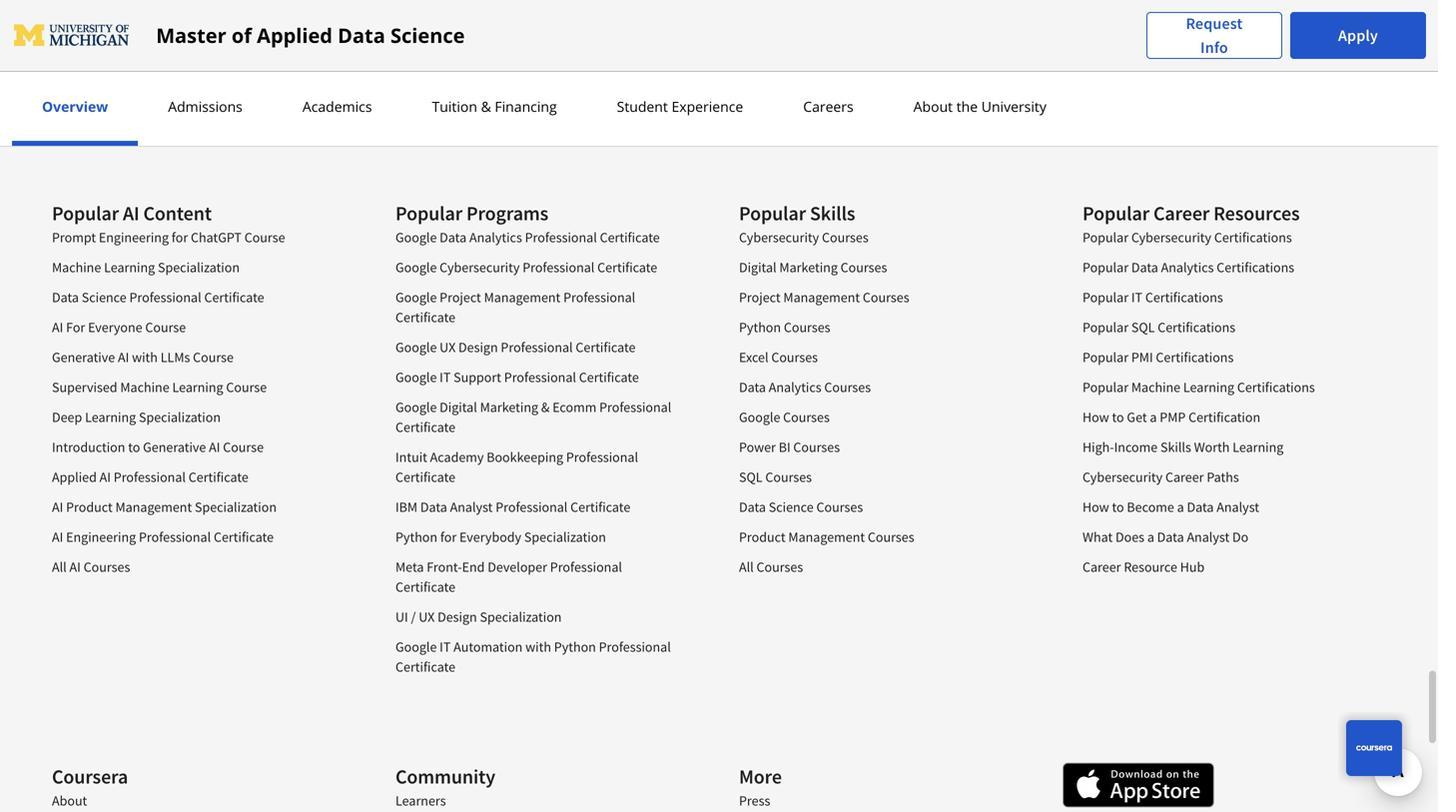 Task type: locate. For each thing, give the bounding box(es) containing it.
1 horizontal spatial generative
[[143, 438, 206, 456]]

analytics down programs
[[470, 228, 522, 246]]

0 vertical spatial design
[[459, 338, 498, 356]]

0 vertical spatial a
[[1151, 408, 1158, 426]]

marketing
[[780, 258, 838, 276], [480, 398, 539, 416]]

1 vertical spatial engineering
[[66, 528, 136, 546]]

footer
[[0, 119, 1439, 812]]

popular pmi certifications link
[[1083, 348, 1234, 366]]

1 horizontal spatial science
[[391, 21, 465, 49]]

do
[[1233, 528, 1249, 546]]

product management courses link
[[739, 528, 915, 546]]

1 vertical spatial to
[[128, 438, 140, 456]]

certificate inside intuit academy bookkeeping professional certificate
[[396, 468, 456, 486]]

google data analytics professional certificate link
[[396, 228, 660, 246]]

student
[[617, 97, 668, 116]]

list item
[[12, 0, 1427, 100], [12, 110, 1427, 220], [12, 230, 1427, 340], [12, 350, 1427, 460], [12, 470, 1427, 580], [12, 590, 1427, 700], [12, 710, 1427, 812]]

worth
[[1195, 438, 1230, 456]]

management
[[484, 288, 561, 306], [784, 288, 860, 306], [115, 498, 192, 516], [789, 528, 865, 546]]

0 vertical spatial with
[[132, 348, 158, 366]]

popular up get
[[1083, 378, 1129, 396]]

skills down pmp
[[1161, 438, 1192, 456]]

1 horizontal spatial for
[[441, 528, 457, 546]]

0 horizontal spatial &
[[481, 97, 491, 116]]

how up 'high-'
[[1083, 408, 1110, 426]]

0 vertical spatial sql
[[1132, 318, 1156, 336]]

1 vertical spatial marketing
[[480, 398, 539, 416]]

google inside google digital marketing & ecomm professional certificate
[[396, 398, 437, 416]]

engineering down popular ai content
[[99, 228, 169, 246]]

how for how to get a pmp certification
[[1083, 408, 1110, 426]]

2 vertical spatial python
[[554, 638, 596, 656]]

3 list from the left
[[739, 227, 1025, 587]]

machine for popular ai content
[[120, 378, 170, 396]]

certifications for popular sql certifications
[[1158, 318, 1236, 336]]

popular for popular ai content
[[52, 201, 119, 226]]

project down google cybersecurity professional certificate
[[440, 288, 481, 306]]

popular career resources
[[1083, 201, 1300, 226]]

cybersecurity down popular skills
[[739, 228, 820, 246]]

popular machine learning certifications link
[[1083, 378, 1316, 396]]

0 horizontal spatial digital
[[440, 398, 477, 416]]

list containing google data analytics professional certificate
[[396, 227, 681, 687]]

1 vertical spatial with
[[526, 638, 552, 656]]

python up excel
[[739, 318, 781, 336]]

popular for popular skills
[[739, 201, 806, 226]]

generative ai with llms course
[[52, 348, 234, 366]]

skills inside list
[[1161, 438, 1192, 456]]

2 horizontal spatial machine
[[1132, 378, 1181, 396]]

to for become
[[1113, 498, 1125, 516]]

1 how from the top
[[1083, 408, 1110, 426]]

it up popular sql certifications link
[[1132, 288, 1143, 306]]

download on the app store image
[[1063, 763, 1215, 808]]

popular left "pmi"
[[1083, 348, 1129, 366]]

course for ai
[[223, 438, 264, 456]]

1 vertical spatial career
[[1166, 468, 1205, 486]]

google for google courses
[[739, 408, 781, 426]]

0 horizontal spatial for
[[172, 228, 188, 246]]

it left automation
[[440, 638, 451, 656]]

0 horizontal spatial analytics
[[470, 228, 522, 246]]

1 vertical spatial it
[[440, 368, 451, 386]]

it
[[1132, 288, 1143, 306], [440, 368, 451, 386], [440, 638, 451, 656]]

ux right /
[[419, 608, 435, 626]]

google ux design professional certificate
[[396, 338, 636, 356]]

0 vertical spatial digital
[[739, 258, 777, 276]]

0 horizontal spatial science
[[82, 288, 127, 306]]

1 horizontal spatial marketing
[[780, 258, 838, 276]]

google courses
[[739, 408, 830, 426]]

google it support professional certificate
[[396, 368, 639, 386]]

0 vertical spatial marketing
[[780, 258, 838, 276]]

a right does
[[1148, 528, 1155, 546]]

machine
[[52, 258, 101, 276], [120, 378, 170, 396], [1132, 378, 1181, 396]]

design up "support"
[[459, 338, 498, 356]]

generative up supervised
[[52, 348, 115, 366]]

0 vertical spatial product
[[66, 498, 113, 516]]

professional
[[525, 228, 597, 246], [523, 258, 595, 276], [129, 288, 202, 306], [564, 288, 636, 306], [501, 338, 573, 356], [504, 368, 577, 386], [600, 398, 672, 416], [566, 448, 639, 466], [114, 468, 186, 486], [496, 498, 568, 516], [139, 528, 211, 546], [550, 558, 622, 576], [599, 638, 671, 656]]

career down high-income skills worth learning
[[1166, 468, 1205, 486]]

engineering for prompt
[[99, 228, 169, 246]]

1 horizontal spatial analytics
[[769, 378, 822, 396]]

meta
[[396, 558, 424, 576]]

course
[[245, 228, 285, 246], [145, 318, 186, 336], [193, 348, 234, 366], [226, 378, 267, 396], [223, 438, 264, 456]]

a right become at the bottom right of the page
[[1178, 498, 1185, 516]]

science down sql courses 'link'
[[769, 498, 814, 516]]

python inside google it automation with python professional certificate
[[554, 638, 596, 656]]

specialization down meta front-end developer professional certificate
[[480, 608, 562, 626]]

overview link
[[36, 97, 114, 116]]

ai engineering professional certificate link
[[52, 528, 274, 546]]

have questions?
[[130, 12, 260, 34]]

0 horizontal spatial applied
[[52, 468, 97, 486]]

digital down cybersecurity courses link
[[739, 258, 777, 276]]

popular up popular it certifications
[[1083, 258, 1129, 276]]

more
[[739, 764, 782, 789]]

1 horizontal spatial all
[[739, 558, 754, 576]]

python right automation
[[554, 638, 596, 656]]

2 vertical spatial it
[[440, 638, 451, 656]]

to for get
[[1113, 408, 1125, 426]]

digital marketing courses link
[[739, 258, 888, 276]]

1 horizontal spatial skills
[[1161, 438, 1192, 456]]

career down what
[[1083, 558, 1122, 576]]

list containing cybersecurity courses
[[739, 227, 1025, 587]]

0 vertical spatial it
[[1132, 288, 1143, 306]]

6 list item from the top
[[12, 590, 1427, 700]]

google inside google project management professional certificate
[[396, 288, 437, 306]]

popular left programs
[[396, 201, 463, 226]]

data down how to become a data analyst link
[[1158, 528, 1185, 546]]

with inside google it automation with python professional certificate
[[526, 638, 552, 656]]

0 horizontal spatial marketing
[[480, 398, 539, 416]]

popular skills
[[739, 201, 856, 226]]

ai product management specialization link
[[52, 498, 277, 516]]

learning up certification
[[1184, 378, 1235, 396]]

google ux design professional certificate link
[[396, 338, 636, 356]]

apply button
[[1291, 12, 1427, 59]]

google it automation with python professional certificate link
[[396, 638, 671, 676]]

1 vertical spatial ux
[[419, 608, 435, 626]]

ibm data analyst professional certificate
[[396, 498, 631, 516]]

1 vertical spatial design
[[438, 608, 477, 626]]

career for cybersecurity
[[1166, 468, 1205, 486]]

0 vertical spatial python
[[739, 318, 781, 336]]

1 horizontal spatial &
[[541, 398, 550, 416]]

learning up introduction on the left of page
[[85, 408, 136, 426]]

specialization
[[158, 258, 240, 276], [139, 408, 221, 426], [195, 498, 277, 516], [524, 528, 606, 546], [480, 608, 562, 626]]

1 horizontal spatial with
[[526, 638, 552, 656]]

for down content
[[172, 228, 188, 246]]

2 horizontal spatial science
[[769, 498, 814, 516]]

1 horizontal spatial sql
[[1132, 318, 1156, 336]]

engineering up all ai courses
[[66, 528, 136, 546]]

career up popular cybersecurity certifications
[[1154, 201, 1210, 226]]

skills up cybersecurity courses link
[[810, 201, 856, 226]]

& right the tuition
[[481, 97, 491, 116]]

design
[[459, 338, 498, 356], [438, 608, 477, 626]]

cybersecurity
[[739, 228, 820, 246], [1132, 228, 1212, 246], [440, 258, 520, 276], [1083, 468, 1163, 486]]

how for how to become a data analyst
[[1083, 498, 1110, 516]]

list
[[52, 227, 338, 587], [396, 227, 681, 687], [739, 227, 1025, 587], [1083, 227, 1369, 587]]

google it automation with python professional certificate
[[396, 638, 671, 676]]

specialization up developer
[[524, 528, 606, 546]]

popular sql certifications
[[1083, 318, 1236, 336]]

introduction
[[52, 438, 125, 456]]

popular up popular cybersecurity certifications link
[[1083, 201, 1150, 226]]

0 vertical spatial &
[[481, 97, 491, 116]]

1 all from the left
[[52, 558, 67, 576]]

& inside google digital marketing & ecomm professional certificate
[[541, 398, 550, 416]]

2 horizontal spatial python
[[739, 318, 781, 336]]

applied right of
[[257, 21, 333, 49]]

0 vertical spatial engineering
[[99, 228, 169, 246]]

cybersecurity courses link
[[739, 228, 869, 246]]

1 project from the left
[[440, 288, 481, 306]]

1 vertical spatial digital
[[440, 398, 477, 416]]

certificate inside meta front-end developer professional certificate
[[396, 578, 456, 596]]

applied down introduction on the left of page
[[52, 468, 97, 486]]

popular programs
[[396, 201, 549, 226]]

0 vertical spatial applied
[[257, 21, 333, 49]]

2 horizontal spatial analytics
[[1162, 258, 1215, 276]]

specialization up ai engineering professional certificate link
[[195, 498, 277, 516]]

google inside google it automation with python professional certificate
[[396, 638, 437, 656]]

popular for popular sql certifications
[[1083, 318, 1129, 336]]

master
[[156, 21, 226, 49]]

0 vertical spatial science
[[391, 21, 465, 49]]

popular up popular it certifications "link"
[[1083, 228, 1129, 246]]

footer containing popular ai content
[[0, 119, 1439, 812]]

python courses
[[739, 318, 831, 336]]

1 vertical spatial for
[[441, 528, 457, 546]]

1 horizontal spatial product
[[739, 528, 786, 546]]

0 vertical spatial career
[[1154, 201, 1210, 226]]

sql
[[1132, 318, 1156, 336], [739, 468, 763, 486]]

google for google it support professional certificate
[[396, 368, 437, 386]]

power bi courses link
[[739, 438, 840, 456]]

management down digital marketing courses
[[784, 288, 860, 306]]

1 vertical spatial sql
[[739, 468, 763, 486]]

google cybersecurity professional certificate
[[396, 258, 658, 276]]

analyst left the do
[[1188, 528, 1230, 546]]

programs
[[467, 201, 549, 226]]

0 horizontal spatial project
[[440, 288, 481, 306]]

0 vertical spatial about
[[914, 97, 953, 116]]

cybersecurity career paths link
[[1083, 468, 1240, 486]]

popular up popular sql certifications link
[[1083, 288, 1129, 306]]

digital down "support"
[[440, 398, 477, 416]]

what
[[1083, 528, 1113, 546]]

get
[[1128, 408, 1148, 426]]

0 horizontal spatial product
[[66, 498, 113, 516]]

1 list from the left
[[52, 227, 338, 587]]

1 vertical spatial analytics
[[1162, 258, 1215, 276]]

management down google cybersecurity professional certificate
[[484, 288, 561, 306]]

1 horizontal spatial machine
[[120, 378, 170, 396]]

product down introduction on the left of page
[[66, 498, 113, 516]]

analytics up google courses link
[[769, 378, 822, 396]]

project
[[440, 288, 481, 306], [739, 288, 781, 306]]

1 horizontal spatial digital
[[739, 258, 777, 276]]

1 horizontal spatial project
[[739, 288, 781, 306]]

to up does
[[1113, 498, 1125, 516]]

analytics down popular cybersecurity certifications
[[1162, 258, 1215, 276]]

1 vertical spatial about
[[52, 792, 87, 810]]

certifications for popular cybersecurity certifications
[[1215, 228, 1293, 246]]

intuit academy bookkeeping professional certificate
[[396, 448, 639, 486]]

course for llms
[[193, 348, 234, 366]]

machine down generative ai with llms course link
[[120, 378, 170, 396]]

automation
[[454, 638, 523, 656]]

specialization down chatgpt
[[158, 258, 240, 276]]

1 vertical spatial generative
[[143, 438, 206, 456]]

science up the tuition
[[391, 21, 465, 49]]

0 vertical spatial analytics
[[470, 228, 522, 246]]

generative up applied ai professional certificate link
[[143, 438, 206, 456]]

2 all from the left
[[739, 558, 754, 576]]

how up what
[[1083, 498, 1110, 516]]

google project management professional certificate link
[[396, 288, 636, 326]]

python for python for everybody specialization
[[396, 528, 438, 546]]

0 vertical spatial generative
[[52, 348, 115, 366]]

with left the llms
[[132, 348, 158, 366]]

with right automation
[[526, 638, 552, 656]]

product up all courses
[[739, 528, 786, 546]]

academics link
[[297, 97, 378, 116]]

about left the
[[914, 97, 953, 116]]

project inside google project management professional certificate
[[440, 288, 481, 306]]

2 vertical spatial science
[[769, 498, 814, 516]]

it inside google it automation with python professional certificate
[[440, 638, 451, 656]]

python up meta at left
[[396, 528, 438, 546]]

4 list from the left
[[1083, 227, 1369, 587]]

analytics for professional
[[470, 228, 522, 246]]

0 vertical spatial to
[[1113, 408, 1125, 426]]

everybody
[[460, 528, 522, 546]]

2 list from the left
[[396, 227, 681, 687]]

all courses link
[[739, 558, 804, 576]]

1 vertical spatial applied
[[52, 468, 97, 486]]

1 vertical spatial how
[[1083, 498, 1110, 516]]

1 horizontal spatial ux
[[440, 338, 456, 356]]

learners link
[[396, 792, 446, 810]]

management down applied ai professional certificate in the bottom left of the page
[[115, 498, 192, 516]]

professional inside meta front-end developer professional certificate
[[550, 558, 622, 576]]

google for google ux design professional certificate
[[396, 338, 437, 356]]

marketing down google it support professional certificate
[[480, 398, 539, 416]]

popular up prompt
[[52, 201, 119, 226]]

ai for everyone course
[[52, 318, 186, 336]]

0 horizontal spatial with
[[132, 348, 158, 366]]

science up everyone
[[82, 288, 127, 306]]

project management courses link
[[739, 288, 910, 306]]

pmi
[[1132, 348, 1154, 366]]

list for career
[[1083, 227, 1369, 587]]

admissions
[[168, 97, 243, 116]]

professional inside intuit academy bookkeeping professional certificate
[[566, 448, 639, 466]]

career
[[1154, 201, 1210, 226], [1166, 468, 1205, 486], [1083, 558, 1122, 576]]

design up automation
[[438, 608, 477, 626]]

power bi courses
[[739, 438, 840, 456]]

marketing inside google digital marketing & ecomm professional certificate
[[480, 398, 539, 416]]

chevron right image
[[25, 33, 49, 57]]

0 horizontal spatial python
[[396, 528, 438, 546]]

0 vertical spatial ux
[[440, 338, 456, 356]]

for
[[66, 318, 85, 336]]

ibm data analyst professional certificate link
[[396, 498, 631, 516]]

0 vertical spatial how
[[1083, 408, 1110, 426]]

list containing popular cybersecurity certifications
[[1083, 227, 1369, 587]]

google for google project management professional certificate
[[396, 288, 437, 306]]

resource
[[1124, 558, 1178, 576]]

popular cybersecurity certifications link
[[1083, 228, 1293, 246]]

about the university
[[914, 97, 1047, 116]]

to for generative
[[128, 438, 140, 456]]

1 vertical spatial science
[[82, 288, 127, 306]]

marketing down cybersecurity courses link
[[780, 258, 838, 276]]

sql up "pmi"
[[1132, 318, 1156, 336]]

machine down the popular pmi certifications link
[[1132, 378, 1181, 396]]

machine down prompt
[[52, 258, 101, 276]]

high-
[[1083, 438, 1115, 456]]

1 vertical spatial skills
[[1161, 438, 1192, 456]]

1 horizontal spatial python
[[554, 638, 596, 656]]

0 horizontal spatial ux
[[419, 608, 435, 626]]

community
[[396, 764, 496, 789]]

project up python courses link
[[739, 288, 781, 306]]

2 vertical spatial analytics
[[769, 378, 822, 396]]

popular down popular it certifications "link"
[[1083, 318, 1129, 336]]

5 list item from the top
[[12, 470, 1427, 580]]

student experience link
[[611, 97, 750, 116]]

ai
[[123, 201, 139, 226], [52, 318, 63, 336], [118, 348, 129, 366], [209, 438, 220, 456], [100, 468, 111, 486], [52, 498, 63, 516], [52, 528, 63, 546], [70, 558, 81, 576]]

about down the coursera
[[52, 792, 87, 810]]

& left 'ecomm'
[[541, 398, 550, 416]]

data science courses link
[[739, 498, 864, 516]]

to left get
[[1113, 408, 1125, 426]]

for
[[172, 228, 188, 246], [441, 528, 457, 546]]

professional inside google project management professional certificate
[[564, 288, 636, 306]]

to down deep learning specialization
[[128, 438, 140, 456]]

0 vertical spatial skills
[[810, 201, 856, 226]]

a right get
[[1151, 408, 1158, 426]]

2 vertical spatial to
[[1113, 498, 1125, 516]]

careers
[[804, 97, 854, 116]]

ux up "support"
[[440, 338, 456, 356]]

0 horizontal spatial all
[[52, 558, 67, 576]]

all ai courses
[[52, 558, 130, 576]]

google courses link
[[739, 408, 830, 426]]

learning down the llms
[[172, 378, 223, 396]]

2 how from the top
[[1083, 498, 1110, 516]]

it left "support"
[[440, 368, 451, 386]]

popular up cybersecurity courses link
[[739, 201, 806, 226]]

1 vertical spatial python
[[396, 528, 438, 546]]

1 vertical spatial a
[[1178, 498, 1185, 516]]

engineering
[[99, 228, 169, 246], [66, 528, 136, 546]]

3 list item from the top
[[12, 230, 1427, 340]]

0 horizontal spatial about
[[52, 792, 87, 810]]

1 vertical spatial &
[[541, 398, 550, 416]]

sql down power
[[739, 468, 763, 486]]

for up front-
[[441, 528, 457, 546]]

list containing prompt engineering for chatgpt course
[[52, 227, 338, 587]]



Task type: vqa. For each thing, say whether or not it's contained in the screenshot.


Task type: describe. For each thing, give the bounding box(es) containing it.
introduction to generative ai course link
[[52, 438, 264, 456]]

0 horizontal spatial skills
[[810, 201, 856, 226]]

python for python courses
[[739, 318, 781, 336]]

2 vertical spatial a
[[1148, 528, 1155, 546]]

chatgpt
[[191, 228, 242, 246]]

how to become a data analyst link
[[1083, 498, 1260, 516]]

certificate inside google digital marketing & ecomm professional certificate
[[396, 418, 456, 436]]

2 vertical spatial career
[[1083, 558, 1122, 576]]

questions?
[[174, 12, 260, 34]]

more press
[[739, 764, 782, 810]]

learners
[[396, 792, 446, 810]]

it for automation
[[440, 638, 451, 656]]

how to become a data analyst
[[1083, 498, 1260, 516]]

popular sql certifications link
[[1083, 318, 1236, 336]]

llms
[[161, 348, 190, 366]]

data right ibm
[[421, 498, 448, 516]]

all ai courses link
[[52, 558, 130, 576]]

1 horizontal spatial about
[[914, 97, 953, 116]]

data down excel
[[739, 378, 766, 396]]

experience
[[672, 97, 744, 116]]

all courses
[[739, 558, 804, 576]]

list for skills
[[739, 227, 1025, 587]]

master of applied data science
[[156, 21, 465, 49]]

the
[[957, 97, 978, 116]]

popular pmi certifications
[[1083, 348, 1234, 366]]

project management courses
[[739, 288, 910, 306]]

machine learning specialization
[[52, 258, 240, 276]]

science for data science courses
[[769, 498, 814, 516]]

python courses link
[[739, 318, 831, 336]]

0 horizontal spatial generative
[[52, 348, 115, 366]]

data up 'for'
[[52, 288, 79, 306]]

intuit academy bookkeeping professional certificate link
[[396, 448, 639, 486]]

popular machine learning certifications
[[1083, 378, 1316, 396]]

google for google cybersecurity professional certificate
[[396, 258, 437, 276]]

engineering for ai
[[66, 528, 136, 546]]

professional inside google it automation with python professional certificate
[[599, 638, 671, 656]]

prompt engineering for chatgpt course
[[52, 228, 285, 246]]

digital inside google digital marketing & ecomm professional certificate
[[440, 398, 477, 416]]

deep
[[52, 408, 82, 426]]

power
[[739, 438, 776, 456]]

product management courses
[[739, 528, 915, 546]]

support
[[454, 368, 502, 386]]

data up popular it certifications "link"
[[1132, 258, 1159, 276]]

google project management professional certificate
[[396, 288, 636, 326]]

popular for popular data analytics certifications
[[1083, 258, 1129, 276]]

popular for popular programs
[[396, 201, 463, 226]]

ai engineering professional certificate
[[52, 528, 274, 546]]

google for google digital marketing & ecomm professional certificate
[[396, 398, 437, 416]]

certificate inside google project management professional certificate
[[396, 308, 456, 326]]

excel
[[739, 348, 769, 366]]

0 horizontal spatial sql
[[739, 468, 763, 486]]

community learners
[[396, 764, 496, 810]]

introduction to generative ai course
[[52, 438, 264, 456]]

university
[[982, 97, 1047, 116]]

7 list item from the top
[[12, 710, 1427, 812]]

overview
[[42, 97, 108, 116]]

it for support
[[440, 368, 451, 386]]

of
[[232, 21, 252, 49]]

1 list item from the top
[[12, 0, 1427, 100]]

ibm
[[396, 498, 418, 516]]

pmp
[[1160, 408, 1186, 426]]

google digital marketing & ecomm professional certificate
[[396, 398, 672, 436]]

cybersecurity down popular career resources
[[1132, 228, 1212, 246]]

tuition & financing
[[432, 97, 557, 116]]

management down data science courses link
[[789, 528, 865, 546]]

university of michigan image
[[12, 19, 132, 51]]

ai for everyone course link
[[52, 318, 186, 336]]

all for popular skills
[[739, 558, 754, 576]]

specialization down "supervised machine learning course" on the top left
[[139, 408, 221, 426]]

google data analytics professional certificate
[[396, 228, 660, 246]]

ai product management specialization
[[52, 498, 277, 516]]

popular for popular career resources
[[1083, 201, 1150, 226]]

cybersecurity up google project management professional certificate link
[[440, 258, 520, 276]]

request info button
[[1147, 11, 1283, 59]]

list for ai
[[52, 227, 338, 587]]

supervised
[[52, 378, 117, 396]]

how to get a pmp certification link
[[1083, 408, 1261, 426]]

career resource hub
[[1083, 558, 1205, 576]]

what does a data analyst do
[[1083, 528, 1249, 546]]

student experience
[[617, 97, 744, 116]]

what does a data analyst do link
[[1083, 528, 1249, 546]]

data down paths
[[1188, 498, 1215, 516]]

career resource hub link
[[1083, 558, 1205, 576]]

google cybersecurity professional certificate link
[[396, 258, 658, 276]]

data up the academics link
[[338, 21, 386, 49]]

excel courses link
[[739, 348, 818, 366]]

career for popular
[[1154, 201, 1210, 226]]

professional inside google digital marketing & ecomm professional certificate
[[600, 398, 672, 416]]

data science professional certificate link
[[52, 288, 264, 306]]

analyst up the everybody
[[450, 498, 493, 516]]

4 list item from the top
[[12, 350, 1427, 460]]

certifications for popular pmi certifications
[[1157, 348, 1234, 366]]

have
[[130, 12, 170, 34]]

how to get a pmp certification
[[1083, 408, 1261, 426]]

content
[[143, 201, 212, 226]]

1 horizontal spatial applied
[[257, 21, 333, 49]]

hub
[[1181, 558, 1205, 576]]

cybersecurity career paths
[[1083, 468, 1240, 486]]

certifications for popular it certifications
[[1146, 288, 1224, 306]]

analyst up the do
[[1217, 498, 1260, 516]]

a for get
[[1151, 408, 1158, 426]]

course for chatgpt
[[245, 228, 285, 246]]

coursera about
[[52, 764, 128, 810]]

applied ai professional certificate link
[[52, 468, 249, 486]]

popular ai content
[[52, 201, 212, 226]]

popular for popular it certifications
[[1083, 288, 1129, 306]]

data analytics courses
[[739, 378, 871, 396]]

digital marketing courses
[[739, 258, 888, 276]]

python for everybody specialization link
[[396, 528, 606, 546]]

1 vertical spatial product
[[739, 528, 786, 546]]

0 vertical spatial for
[[172, 228, 188, 246]]

meta front-end developer professional certificate link
[[396, 558, 622, 596]]

data down popular programs
[[440, 228, 467, 246]]

analytics for certifications
[[1162, 258, 1215, 276]]

tuition & financing link
[[426, 97, 563, 116]]

popular for popular cybersecurity certifications
[[1083, 228, 1129, 246]]

intuit
[[396, 448, 428, 466]]

income
[[1115, 438, 1158, 456]]

does
[[1116, 528, 1145, 546]]

prompt
[[52, 228, 96, 246]]

about inside coursera about
[[52, 792, 87, 810]]

certificate inside google it automation with python professional certificate
[[396, 658, 456, 676]]

0 horizontal spatial machine
[[52, 258, 101, 276]]

popular for popular machine learning certifications
[[1083, 378, 1129, 396]]

deep learning specialization
[[52, 408, 221, 426]]

learning down certification
[[1233, 438, 1284, 456]]

request
[[1187, 13, 1243, 33]]

popular for popular pmi certifications
[[1083, 348, 1129, 366]]

all for popular ai content
[[52, 558, 67, 576]]

google for google it automation with python professional certificate
[[396, 638, 437, 656]]

machine for popular career resources
[[1132, 378, 1181, 396]]

data down sql courses on the bottom of page
[[739, 498, 766, 516]]

cybersecurity down income
[[1083, 468, 1163, 486]]

front-
[[427, 558, 462, 576]]

press link
[[739, 792, 771, 810]]

info
[[1201, 37, 1229, 57]]

learning up data science professional certificate
[[104, 258, 155, 276]]

ui / ux design specialization link
[[396, 608, 562, 626]]

science for data science professional certificate
[[82, 288, 127, 306]]

2 list item from the top
[[12, 110, 1427, 220]]

list for programs
[[396, 227, 681, 687]]

it for certifications
[[1132, 288, 1143, 306]]

bookkeeping
[[487, 448, 564, 466]]

2 project from the left
[[739, 288, 781, 306]]

google for google data analytics professional certificate
[[396, 228, 437, 246]]

management inside google project management professional certificate
[[484, 288, 561, 306]]

a for become
[[1178, 498, 1185, 516]]

coursera
[[52, 764, 128, 789]]



